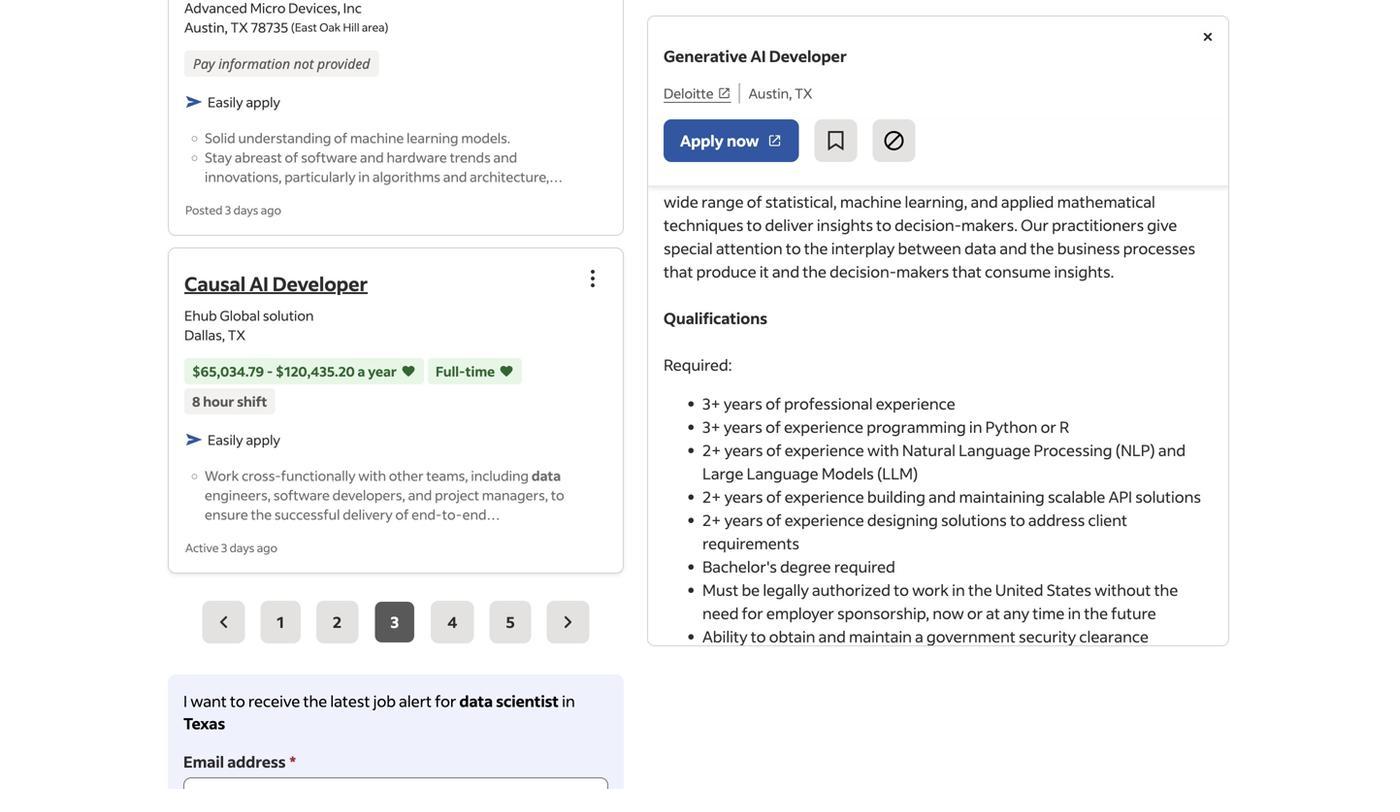 Task type: locate. For each thing, give the bounding box(es) containing it.
special
[[664, 238, 713, 258]]

full-time up qualifications
[[664, 276, 729, 296]]

ago for ehub global solution
[[257, 540, 277, 555]]

0 vertical spatial address
[[1029, 510, 1085, 530]]

and left etl,
[[834, 168, 861, 188]]

1 horizontal spatial programming
[[867, 417, 966, 437]]

0 vertical spatial 2+
[[703, 440, 721, 460]]

0 horizontal spatial austin, tx
[[664, 248, 737, 268]]

to down maintaining
[[1010, 510, 1026, 530]]

developers,
[[333, 486, 406, 504]]

a inside 3+ years of professional experience 3+ years of experience programming in python or r 2+ years of experience with natural language processing (nlp) and large language models (llm) 2+ years of experience building and maintaining scalable api solutions 2+ years of experience designing solutions to address client requirements bachelor's degree required must be legally authorized to work in the united states without the need for employer sponsorship, now or at any time in the future ability to obtain and maintain a government security clearance
[[915, 626, 924, 646]]

days down innovations,
[[234, 202, 259, 217]]

1 vertical spatial austin, tx
[[664, 248, 737, 268]]

0 vertical spatial austin, tx
[[749, 84, 813, 102]]

2+ down large
[[703, 487, 721, 507]]

deloitte link down gps
[[664, 84, 731, 103]]

1 apply from the top
[[246, 93, 280, 111]]

software for cross-
[[274, 486, 330, 504]]

2 vertical spatial time
[[1033, 603, 1065, 623]]

hill
[[343, 20, 360, 34]]

1 vertical spatial from
[[929, 168, 964, 188]]

apply now
[[680, 130, 759, 150]]

austin, up pay
[[184, 18, 228, 36]]

0 vertical spatial decision-
[[895, 215, 962, 235]]

maintain
[[849, 626, 912, 646]]

(llm)
[[877, 463, 918, 483]]

natural
[[903, 440, 956, 460]]

dallas,
[[184, 326, 225, 344]]

1 horizontal spatial machine
[[840, 192, 902, 212]]

1 easily from the top
[[208, 93, 243, 111]]

1 vertical spatial ago
[[257, 540, 277, 555]]

0 vertical spatial with
[[868, 440, 899, 460]]

software up the successful
[[274, 486, 330, 504]]

0 vertical spatial language
[[959, 440, 1031, 460]]

0 vertical spatial apply
[[246, 93, 280, 111]]

1 horizontal spatial work
[[912, 580, 949, 600]]

easily for pay information not provided
[[208, 93, 243, 111]]

for inside i want to receive the latest job alert for data scientist in texas
[[435, 691, 456, 711]]

1 vertical spatial developer
[[272, 271, 368, 296]]

data down makers.
[[965, 238, 997, 258]]

easily apply down "shift"
[[208, 431, 280, 448]]

innovations,
[[205, 168, 282, 185]]

with up (llm)
[[868, 440, 899, 460]]

2 apply from the top
[[246, 431, 280, 448]]

deloitte down the
[[664, 84, 714, 102]]

generative ai developer
[[664, 46, 847, 66]]

our left team at the right of page
[[903, 122, 931, 142]]

i want to receive the latest job alert for data scientist in texas
[[183, 691, 575, 733]]

1 vertical spatial easily
[[208, 431, 243, 448]]

employer
[[767, 603, 835, 623]]

1 vertical spatial programming
[[867, 417, 966, 437]]

1 vertical spatial deloitte
[[664, 219, 721, 239]]

full- right matches your preference image
[[436, 363, 466, 380]]

2 deloitte link from the top
[[664, 218, 741, 241]]

1 horizontal spatial solutions
[[1136, 487, 1202, 507]]

1 horizontal spatial ai
[[727, 52, 741, 72]]

1 vertical spatial easily apply
[[208, 431, 280, 448]]

0 horizontal spatial address
[[227, 752, 286, 772]]

of inside 'work cross-functionally with other teams, including data engineers, software developers, and project managers, to ensure the successful delivery of end-to-end…'
[[395, 506, 409, 523]]

insights
[[817, 215, 873, 235]]

1 vertical spatial 3
[[221, 540, 227, 555]]

1 vertical spatial software
[[274, 486, 330, 504]]

1
[[277, 612, 284, 632]]

0 vertical spatial from
[[866, 145, 901, 165]]

from
[[866, 145, 901, 165], [929, 168, 964, 188]]

3 2+ from the top
[[703, 510, 721, 530]]

0 vertical spatial deloitte link
[[664, 84, 731, 103]]

key down all
[[1048, 145, 1073, 165]]

0 vertical spatial software
[[301, 148, 357, 166]]

key up analytic
[[1187, 98, 1212, 118]]

easily up solid
[[208, 93, 243, 111]]

ai up analytics
[[751, 46, 766, 66]]

not
[[294, 54, 314, 73]]

statistical,
[[766, 192, 837, 212]]

1 vertical spatial deloitte link
[[664, 218, 741, 241]]

full-time left matches your preference icon
[[436, 363, 495, 380]]

1 vertical spatial 2+
[[703, 487, 721, 507]]

0 horizontal spatial ai
[[250, 271, 269, 296]]

2 vertical spatial austin,
[[664, 248, 714, 268]]

1 vertical spatial now
[[933, 603, 964, 623]]

0 vertical spatial full-time
[[664, 276, 729, 296]]

1 vertical spatial solutions
[[941, 510, 1007, 530]]

clients.
[[850, 122, 900, 142]]

experience down models
[[785, 487, 864, 507]]

processing
[[1034, 440, 1113, 460]]

programming
[[664, 98, 763, 118], [867, 417, 966, 437]]

1 vertical spatial language
[[747, 463, 819, 483]]

1 easily apply from the top
[[208, 93, 280, 111]]

decision- up between
[[895, 215, 962, 235]]

austin, tx down 'data'
[[749, 84, 813, 102]]

range
[[702, 192, 744, 212]]

1 horizontal spatial full-time
[[664, 276, 729, 296]]

1 vertical spatial address
[[227, 752, 286, 772]]

1 vertical spatial time
[[466, 363, 495, 380]]

for right alert
[[435, 691, 456, 711]]

austin, tx down 'techniques'
[[664, 248, 737, 268]]

)
[[385, 20, 389, 34]]

address down scalable
[[1029, 510, 1085, 530]]

full-
[[664, 276, 696, 296], [436, 363, 466, 380]]

1 that from the left
[[664, 262, 693, 281]]

0 vertical spatial easily
[[208, 93, 243, 111]]

apply for ehub global solution
[[246, 431, 280, 448]]

2 that from the left
[[953, 262, 982, 281]]

0 horizontal spatial that
[[664, 262, 693, 281]]

days down ensure on the bottom left of page
[[230, 540, 255, 555]]

3.9 out of 5 stars image
[[756, 218, 843, 241]]

previous page image
[[212, 611, 235, 634]]

1 vertical spatial our
[[1021, 215, 1049, 235]]

ai for generative ai developer
[[751, 46, 766, 66]]

to inside i want to receive the latest job alert for data scientist in texas
[[230, 691, 245, 711]]

0 vertical spatial 3+
[[703, 394, 721, 413]]

0 horizontal spatial full-
[[436, 363, 466, 380]]

ai left &
[[727, 52, 741, 72]]

3 right posted
[[225, 202, 231, 217]]

0 vertical spatial days
[[234, 202, 259, 217]]

solutions down maintaining
[[941, 510, 1007, 530]]

trends
[[450, 148, 491, 166]]

year
[[368, 363, 397, 380]]

architecture,…
[[470, 168, 563, 185]]

1 vertical spatial austin,
[[749, 84, 792, 102]]

developer up solution
[[272, 271, 368, 296]]

software inside solid understanding of machine learning models. stay abreast of software and hardware trends and innovations, particularly in algorithms and architecture,…
[[301, 148, 357, 166]]

engineers,
[[205, 486, 271, 504]]

data down 'applying'
[[901, 98, 933, 118]]

time left matches your preference icon
[[466, 363, 495, 380]]

0 horizontal spatial full-time
[[436, 363, 495, 380]]

1 vertical spatial or
[[968, 603, 983, 623]]

austin, down 'techniques'
[[664, 248, 714, 268]]

work up sponsorship,
[[912, 580, 949, 600]]

now
[[727, 130, 759, 150], [933, 603, 964, 623]]

interplay
[[831, 238, 895, 258]]

the inside i want to receive the latest job alert for data scientist in texas
[[303, 691, 327, 711]]

language down python
[[959, 440, 1031, 460]]

language right large
[[747, 463, 819, 483]]

mission
[[664, 122, 719, 142]]

decision- down 'interplay'
[[830, 262, 897, 281]]

2 vertical spatial 3
[[391, 612, 399, 632]]

analytic
[[1133, 122, 1189, 142]]

business down phases
[[1076, 145, 1139, 165]]

that down between
[[953, 262, 982, 281]]

1 vertical spatial business
[[1058, 238, 1120, 258]]

collection
[[761, 168, 831, 188]]

1 horizontal spatial now
[[933, 603, 964, 623]]

the gps ai & data engineering (ai&de) offering is responsible for developing advanced analytics products and applying data visualization and statistical programming tools to enterprise data in order to advance and enable the key mission outcomes for our clients. our team supports all phases of analytic work product development, from the identification of key business questions through data collection and etl, and from performing analyses and using a wide range of statistical, machine learning, and applied mathematical techniques to deliver insights to decision-makers. our practitioners give special attention to the interplay between data and the business processes that produce it and the decision-makers that consume insights.
[[664, 52, 1213, 281]]

apply up cross-
[[246, 431, 280, 448]]

austin, tx
[[749, 84, 813, 102], [664, 248, 737, 268]]

programming inside the gps ai & data engineering (ai&de) offering is responsible for developing advanced analytics products and applying data visualization and statistical programming tools to enterprise data in order to advance and enable the key mission outcomes for our clients. our team supports all phases of analytic work product development, from the identification of key business questions through data collection and etl, and from performing analyses and using a wide range of statistical, machine learning, and applied mathematical techniques to deliver insights to decision-makers. our practitioners give special attention to the interplay between data and the business processes that produce it and the decision-makers that consume insights.
[[664, 98, 763, 118]]

that down special
[[664, 262, 693, 281]]

project
[[435, 486, 479, 504]]

1 horizontal spatial language
[[959, 440, 1031, 460]]

2 deloitte from the top
[[664, 219, 721, 239]]

data down offering
[[967, 75, 999, 95]]

legally
[[763, 580, 809, 600]]

with up developers,
[[358, 467, 386, 484]]

a left year
[[358, 363, 365, 380]]

0 horizontal spatial austin,
[[184, 18, 228, 36]]

None email field
[[183, 777, 609, 789]]

programming up natural
[[867, 417, 966, 437]]

0 horizontal spatial developer
[[272, 271, 368, 296]]

a right maintain
[[915, 626, 924, 646]]

software up particularly
[[301, 148, 357, 166]]

and up enable
[[1095, 75, 1122, 95]]

apply for pay information not provided
[[246, 93, 280, 111]]

tx down global
[[228, 326, 246, 344]]

with
[[868, 440, 899, 460], [358, 467, 386, 484]]

easily for ehub global solution
[[208, 431, 243, 448]]

2 horizontal spatial a
[[1190, 168, 1199, 188]]

1 vertical spatial apply
[[246, 431, 280, 448]]

designing
[[868, 510, 938, 530]]

0 vertical spatial time
[[696, 276, 729, 296]]

now inside popup button
[[727, 130, 759, 150]]

0 vertical spatial developer
[[769, 46, 847, 66]]

successful
[[275, 506, 340, 523]]

obtain
[[769, 626, 816, 646]]

0 horizontal spatial with
[[358, 467, 386, 484]]

is
[[1006, 52, 1017, 72]]

degree
[[780, 557, 831, 576]]

experience up degree
[[785, 510, 864, 530]]

next page image
[[557, 611, 580, 634]]

in left algorithms
[[358, 168, 370, 185]]

2 easily from the top
[[208, 431, 243, 448]]

understanding
[[238, 129, 331, 146]]

applied
[[1001, 192, 1054, 212]]

0 horizontal spatial from
[[866, 145, 901, 165]]

easily apply for pay information not provided
[[208, 93, 280, 111]]

end-
[[412, 506, 442, 523]]

deloitte down wide
[[664, 219, 721, 239]]

to right managers, in the left bottom of the page
[[551, 486, 564, 504]]

1 horizontal spatial with
[[868, 440, 899, 460]]

0 vertical spatial a
[[1190, 168, 1199, 188]]

using
[[1148, 168, 1187, 188]]

0 vertical spatial or
[[1041, 417, 1057, 437]]

1 horizontal spatial a
[[915, 626, 924, 646]]

2 easily apply from the top
[[208, 431, 280, 448]]

3 right active
[[221, 540, 227, 555]]

functionally
[[281, 467, 356, 484]]

deliver
[[765, 215, 814, 235]]

2 horizontal spatial ai
[[751, 46, 766, 66]]

and up algorithms
[[360, 148, 384, 166]]

be
[[742, 580, 760, 600]]

4 link
[[431, 601, 474, 644]]

or left r
[[1041, 417, 1057, 437]]

0 vertical spatial key
[[1187, 98, 1212, 118]]

years
[[724, 394, 763, 413], [724, 417, 763, 437], [725, 440, 763, 460], [725, 487, 763, 507], [725, 510, 763, 530]]

now up government
[[933, 603, 964, 623]]

questions
[[1142, 145, 1213, 165]]

reviews
[[898, 219, 953, 239]]

techniques
[[664, 215, 744, 235]]

ago down innovations,
[[261, 202, 281, 217]]

programming inside 3+ years of professional experience 3+ years of experience programming in python or r 2+ years of experience with natural language processing (nlp) and large language models (llm) 2+ years of experience building and maintaining scalable api solutions 2+ years of experience designing solutions to address client requirements bachelor's degree required must be legally authorized to work in the united states without the need for employer sponsorship, now or at any time in the future ability to obtain and maintain a government security clearance
[[867, 417, 966, 437]]

in right scientist
[[562, 691, 575, 711]]

0 vertical spatial easily apply
[[208, 93, 280, 111]]

2+ up the requirements
[[703, 510, 721, 530]]

easily apply
[[208, 93, 280, 111], [208, 431, 280, 448]]

austin, down 'data'
[[749, 84, 792, 102]]

solutions right api
[[1136, 487, 1202, 507]]

through
[[664, 168, 723, 188]]

0 vertical spatial work
[[664, 145, 701, 165]]

3+ up large
[[703, 417, 721, 437]]

attention
[[716, 238, 783, 258]]

0 horizontal spatial now
[[727, 130, 759, 150]]

solutions
[[1136, 487, 1202, 507], [941, 510, 1007, 530]]

offering
[[944, 52, 1003, 72]]

easily apply down information
[[208, 93, 280, 111]]

apply
[[246, 93, 280, 111], [246, 431, 280, 448]]

easily apply for ehub global solution
[[208, 431, 280, 448]]

learning
[[407, 129, 459, 146]]

our down applied
[[1021, 215, 1049, 235]]

provided
[[317, 54, 370, 73]]

deloitte link down range
[[664, 218, 741, 241]]

2 vertical spatial 2+
[[703, 510, 721, 530]]

ai for causal ai developer
[[250, 271, 269, 296]]

1 vertical spatial key
[[1048, 145, 1073, 165]]

in up team at the right of page
[[936, 98, 950, 118]]

tx
[[231, 18, 248, 36], [795, 84, 813, 102], [717, 248, 737, 268], [228, 326, 246, 344]]

0 vertical spatial ago
[[261, 202, 281, 217]]

tools
[[766, 98, 802, 118]]

ai up global
[[250, 271, 269, 296]]

developing
[[1131, 52, 1211, 72]]

development,
[[764, 145, 863, 165]]

apply down information
[[246, 93, 280, 111]]

2 vertical spatial a
[[915, 626, 924, 646]]

3
[[225, 202, 231, 217], [221, 540, 227, 555], [391, 612, 399, 632]]

1 vertical spatial 3+
[[703, 417, 721, 437]]

1 horizontal spatial that
[[953, 262, 982, 281]]

2+ up large
[[703, 440, 721, 460]]

visualization
[[1002, 75, 1092, 95]]

delivery
[[343, 506, 393, 523]]

easily up work
[[208, 431, 243, 448]]

from up learning, on the top right
[[929, 168, 964, 188]]

1 horizontal spatial developer
[[769, 46, 847, 66]]

3 link
[[374, 601, 416, 644]]

(nlp)
[[1116, 440, 1156, 460]]

developer for causal ai developer
[[272, 271, 368, 296]]

ago
[[261, 202, 281, 217], [257, 540, 277, 555]]

0 vertical spatial full-
[[664, 276, 696, 296]]

1 horizontal spatial address
[[1029, 510, 1085, 530]]

1 horizontal spatial key
[[1187, 98, 1212, 118]]

experience
[[876, 394, 956, 413], [784, 417, 864, 437], [785, 440, 864, 460], [785, 487, 864, 507], [785, 510, 864, 530]]

for up development,
[[797, 122, 818, 142]]

1 vertical spatial machine
[[840, 192, 902, 212]]

experience up models
[[785, 440, 864, 460]]

1 vertical spatial full-time
[[436, 363, 495, 380]]

a right using
[[1190, 168, 1199, 188]]

active
[[185, 540, 219, 555]]

or left the at
[[968, 603, 983, 623]]

data
[[967, 75, 999, 95], [901, 98, 933, 118], [726, 168, 758, 188], [965, 238, 997, 258], [532, 467, 561, 484], [460, 691, 493, 711]]

time up qualifications
[[696, 276, 729, 296]]

3 right 2
[[391, 612, 399, 632]]

days
[[234, 202, 259, 217], [230, 540, 255, 555]]

models
[[822, 463, 874, 483]]

easily
[[208, 93, 243, 111], [208, 431, 243, 448]]

0 horizontal spatial a
[[358, 363, 365, 380]]

ago down the successful
[[257, 540, 277, 555]]

from up etl,
[[866, 145, 901, 165]]

0 vertical spatial machine
[[350, 129, 404, 146]]

experience up natural
[[876, 394, 956, 413]]

give
[[1148, 215, 1178, 235]]

to up supports
[[996, 98, 1011, 118]]

language
[[959, 440, 1031, 460], [747, 463, 819, 483]]

0 vertical spatial 3
[[225, 202, 231, 217]]

0 vertical spatial programming
[[664, 98, 763, 118]]

posted
[[185, 202, 223, 217]]

0 vertical spatial now
[[727, 130, 759, 150]]

0 vertical spatial deloitte
[[664, 84, 714, 102]]

insights.
[[1054, 262, 1115, 281]]

for inside 3+ years of professional experience 3+ years of experience programming in python or r 2+ years of experience with natural language processing (nlp) and large language models (llm) 2+ years of experience building and maintaining scalable api solutions 2+ years of experience designing solutions to address client requirements bachelor's degree required must be legally authorized to work in the united states without the need for employer sponsorship, now or at any time in the future ability to obtain and maintain a government security clearance
[[742, 603, 764, 623]]

developer up products
[[769, 46, 847, 66]]

0 vertical spatial solutions
[[1136, 487, 1202, 507]]

0 horizontal spatial key
[[1048, 145, 1073, 165]]

software inside 'work cross-functionally with other teams, including data engineers, software developers, and project managers, to ensure the successful delivery of end-to-end…'
[[274, 486, 330, 504]]

1 vertical spatial work
[[912, 580, 949, 600]]

our
[[822, 122, 847, 142]]

in inside solid understanding of machine learning models. stay abreast of software and hardware trends and innovations, particularly in algorithms and architecture,…
[[358, 168, 370, 185]]



Task type: describe. For each thing, give the bounding box(es) containing it.
mathematical
[[1057, 192, 1156, 212]]

1 3+ from the top
[[703, 394, 721, 413]]

practitioners
[[1052, 215, 1144, 235]]

machine inside solid understanding of machine learning models. stay abreast of software and hardware trends and innovations, particularly in algorithms and architecture,…
[[350, 129, 404, 146]]

and inside 'work cross-functionally with other teams, including data engineers, software developers, and project managers, to ensure the successful delivery of end-to-end…'
[[408, 486, 432, 504]]

product
[[704, 145, 761, 165]]

building
[[868, 487, 926, 507]]

and down trends
[[443, 168, 467, 185]]

security
[[1019, 626, 1077, 646]]

to right the tools
[[805, 98, 821, 118]]

close job details image
[[1197, 25, 1220, 49]]

and right it
[[772, 262, 800, 281]]

at
[[986, 603, 1001, 623]]

and right (nlp)
[[1159, 440, 1186, 460]]

5
[[506, 612, 515, 632]]

texas
[[183, 713, 225, 733]]

responsible
[[1020, 52, 1103, 72]]

client
[[1089, 510, 1128, 530]]

0 horizontal spatial our
[[903, 122, 931, 142]]

2 horizontal spatial austin,
[[749, 84, 792, 102]]

required
[[834, 557, 896, 576]]

ai inside the gps ai & data engineering (ai&de) offering is responsible for developing advanced analytics products and applying data visualization and statistical programming tools to enterprise data in order to advance and enable the key mission outcomes for our clients. our team supports all phases of analytic work product development, from the identification of key business questions through data collection and etl, and from performing analyses and using a wide range of statistical, machine learning, and applied mathematical techniques to deliver insights to decision-makers. our practitioners give special attention to the interplay between data and the business processes that produce it and the decision-makers that consume insights.
[[727, 52, 741, 72]]

solid
[[205, 129, 235, 146]]

enable
[[1108, 98, 1157, 118]]

data inside i want to receive the latest job alert for data scientist in texas
[[460, 691, 493, 711]]

the inside 'work cross-functionally with other teams, including data engineers, software developers, and project managers, to ensure the successful delivery of end-to-end…'
[[251, 506, 272, 523]]

causal ai developer button
[[184, 271, 368, 296]]

large
[[703, 463, 744, 483]]

scalable
[[1048, 487, 1106, 507]]

work inside the gps ai & data engineering (ai&de) offering is responsible for developing advanced analytics products and applying data visualization and statistical programming tools to enterprise data in order to advance and enable the key mission outcomes for our clients. our team supports all phases of analytic work product development, from the identification of key business questions through data collection and etl, and from performing analyses and using a wide range of statistical, machine learning, and applied mathematical techniques to deliver insights to decision-makers. our practitioners give special attention to the interplay between data and the business processes that produce it and the decision-makers that consume insights.
[[664, 145, 701, 165]]

identification
[[932, 145, 1027, 165]]

makers
[[897, 262, 949, 281]]

software for understanding
[[301, 148, 357, 166]]

12,735 reviews
[[851, 219, 953, 239]]

end…
[[463, 506, 500, 523]]

now inside 3+ years of professional experience 3+ years of experience programming in python or r 2+ years of experience with natural language processing (nlp) and large language models (llm) 2+ years of experience building and maintaining scalable api solutions 2+ years of experience designing solutions to address client requirements bachelor's degree required must be legally authorized to work in the united states without the need for employer sponsorship, now or at any time in the future ability to obtain and maintain a government security clearance
[[933, 603, 964, 623]]

i
[[183, 691, 187, 711]]

save this job image
[[824, 129, 848, 152]]

and up phases
[[1078, 98, 1105, 118]]

1 2+ from the top
[[703, 440, 721, 460]]

0 horizontal spatial time
[[466, 363, 495, 380]]

and up the enterprise
[[871, 75, 899, 95]]

east
[[295, 20, 317, 34]]

abreast
[[235, 148, 282, 166]]

2 2+ from the top
[[703, 487, 721, 507]]

tx left 78735
[[231, 18, 248, 36]]

email address *
[[183, 752, 296, 772]]

1 deloitte link from the top
[[664, 84, 731, 103]]

12,735
[[851, 219, 895, 239]]

data down product
[[726, 168, 758, 188]]

future
[[1112, 603, 1157, 623]]

area
[[362, 20, 385, 34]]

0 horizontal spatial solutions
[[941, 510, 1007, 530]]

tx right special
[[717, 248, 737, 268]]

stay
[[205, 148, 232, 166]]

etl,
[[864, 168, 895, 188]]

tx down engineering
[[795, 84, 813, 102]]

qualifications
[[664, 308, 768, 328]]

hour
[[203, 393, 234, 410]]

*
[[290, 752, 296, 772]]

5 link
[[489, 601, 531, 644]]

posted 3 days ago
[[185, 202, 281, 217]]

0 horizontal spatial language
[[747, 463, 819, 483]]

clearance
[[1080, 626, 1149, 646]]

$120,435.20
[[276, 363, 355, 380]]

in left python
[[969, 417, 983, 437]]

hardware
[[387, 148, 447, 166]]

government
[[927, 626, 1016, 646]]

and right building
[[929, 487, 956, 507]]

1 vertical spatial full-
[[436, 363, 466, 380]]

scientist
[[496, 691, 559, 711]]

job actions for causal ai developer is collapsed image
[[581, 267, 605, 290]]

with inside 3+ years of professional experience 3+ years of experience programming in python or r 2+ years of experience with natural language processing (nlp) and large language models (llm) 2+ years of experience building and maintaining scalable api solutions 2+ years of experience designing solutions to address client requirements bachelor's degree required must be legally authorized to work in the united states without the need for employer sponsorship, now or at any time in the future ability to obtain and maintain a government security clearance
[[868, 440, 899, 460]]

requirements
[[703, 533, 800, 553]]

0 vertical spatial austin,
[[184, 18, 228, 36]]

2 link
[[316, 601, 358, 644]]

algorithms
[[373, 168, 441, 185]]

and right etl,
[[898, 168, 926, 188]]

12,735 reviews link
[[851, 219, 973, 239]]

united
[[996, 580, 1044, 600]]

outcomes
[[722, 122, 794, 142]]

days for pay information not provided
[[234, 202, 259, 217]]

tx inside ehub global solution dallas, tx
[[228, 326, 246, 344]]

8
[[192, 393, 200, 410]]

deloitte logo image
[[648, 16, 1229, 135]]

to up 'interplay'
[[877, 215, 892, 235]]

solid understanding of machine learning models. stay abreast of software and hardware trends and innovations, particularly in algorithms and architecture,…
[[205, 129, 563, 185]]

a inside the gps ai & data engineering (ai&de) offering is responsible for developing advanced analytics products and applying data visualization and statistical programming tools to enterprise data in order to advance and enable the key mission outcomes for our clients. our team supports all phases of analytic work product development, from the identification of key business questions through data collection and etl, and from performing analyses and using a wide range of statistical, machine learning, and applied mathematical techniques to deliver insights to decision-makers. our practitioners give special attention to the interplay between data and the business processes that produce it and the decision-makers that consume insights.
[[1190, 168, 1199, 188]]

address inside 3+ years of professional experience 3+ years of experience programming in python or r 2+ years of experience with natural language processing (nlp) and large language models (llm) 2+ years of experience building and maintaining scalable api solutions 2+ years of experience designing solutions to address client requirements bachelor's degree required must be legally authorized to work in the united states without the need for employer sponsorship, now or at any time in the future ability to obtain and maintain a government security clearance
[[1029, 510, 1085, 530]]

ehub
[[184, 307, 217, 324]]

in inside the gps ai & data engineering (ai&de) offering is responsible for developing advanced analytics products and applying data visualization and statistical programming tools to enterprise data in order to advance and enable the key mission outcomes for our clients. our team supports all phases of analytic work product development, from the identification of key business questions through data collection and etl, and from performing analyses and using a wide range of statistical, machine learning, and applied mathematical techniques to deliver insights to decision-makers. our practitioners give special attention to the interplay between data and the business processes that produce it and the decision-makers that consume insights.
[[936, 98, 950, 118]]

in up government
[[952, 580, 965, 600]]

apply
[[680, 130, 724, 150]]

1 horizontal spatial or
[[1041, 417, 1057, 437]]

1 deloitte from the top
[[664, 84, 714, 102]]

apply now button
[[664, 119, 799, 162]]

developer for generative ai developer
[[769, 46, 847, 66]]

time inside 3+ years of professional experience 3+ years of experience programming in python or r 2+ years of experience with natural language processing (nlp) and large language models (llm) 2+ years of experience building and maintaining scalable api solutions 2+ years of experience designing solutions to address client requirements bachelor's degree required must be legally authorized to work in the united states without the need for employer sponsorship, now or at any time in the future ability to obtain and maintain a government security clearance
[[1033, 603, 1065, 623]]

1 horizontal spatial from
[[929, 168, 964, 188]]

analyses
[[1053, 168, 1114, 188]]

any
[[1004, 603, 1030, 623]]

1 vertical spatial decision-
[[830, 262, 897, 281]]

work cross-functionally with other teams, including data engineers, software developers, and project managers, to ensure the successful delivery of end-to-end…
[[205, 467, 564, 523]]

(ai&de)
[[886, 52, 941, 72]]

processes
[[1124, 238, 1196, 258]]

and up makers.
[[971, 192, 998, 212]]

1 horizontal spatial austin, tx
[[749, 84, 813, 102]]

1 horizontal spatial full-
[[664, 276, 696, 296]]

and up mathematical
[[1118, 168, 1145, 188]]

between
[[898, 238, 962, 258]]

engineering
[[795, 52, 883, 72]]

particularly
[[285, 168, 356, 185]]

ago for pay information not provided
[[261, 202, 281, 217]]

3 for ehub global solution
[[221, 540, 227, 555]]

in inside i want to receive the latest job alert for data scientist in texas
[[562, 691, 575, 711]]

it
[[760, 262, 769, 281]]

to up sponsorship,
[[894, 580, 909, 600]]

for up statistical
[[1106, 52, 1128, 72]]

2 3+ from the top
[[703, 417, 721, 437]]

matches your preference image
[[401, 362, 416, 381]]

the
[[664, 52, 692, 72]]

days for ehub global solution
[[230, 540, 255, 555]]

makers.
[[962, 215, 1018, 235]]

global
[[220, 307, 260, 324]]

work inside 3+ years of professional experience 3+ years of experience programming in python or r 2+ years of experience with natural language processing (nlp) and large language models (llm) 2+ years of experience building and maintaining scalable api solutions 2+ years of experience designing solutions to address client requirements bachelor's degree required must be legally authorized to work in the united states without the need for employer sponsorship, now or at any time in the future ability to obtain and maintain a government security clearance
[[912, 580, 949, 600]]

austin, tx 78735 ( east oak hill area )
[[184, 18, 389, 36]]

api
[[1109, 487, 1133, 507]]

0 horizontal spatial or
[[968, 603, 983, 623]]

to inside 'work cross-functionally with other teams, including data engineers, software developers, and project managers, to ensure the successful delivery of end-to-end…'
[[551, 486, 564, 504]]

with inside 'work cross-functionally with other teams, including data engineers, software developers, and project managers, to ensure the successful delivery of end-to-end…'
[[358, 467, 386, 484]]

machine inside the gps ai & data engineering (ai&de) offering is responsible for developing advanced analytics products and applying data visualization and statistical programming tools to enterprise data in order to advance and enable the key mission outcomes for our clients. our team supports all phases of analytic work product development, from the identification of key business questions through data collection and etl, and from performing analyses and using a wide range of statistical, machine learning, and applied mathematical techniques to deliver insights to decision-makers. our practitioners give special attention to the interplay between data and the business processes that produce it and the decision-makers that consume insights.
[[840, 192, 902, 212]]

experience down professional
[[784, 417, 864, 437]]

3+ years of professional experience 3+ years of experience programming in python or r 2+ years of experience with natural language processing (nlp) and large language models (llm) 2+ years of experience building and maintaining scalable api solutions 2+ years of experience designing solutions to address client requirements bachelor's degree required must be legally authorized to work in the united states without the need for employer sponsorship, now or at any time in the future ability to obtain and maintain a government security clearance
[[703, 394, 1202, 646]]

enterprise
[[824, 98, 898, 118]]

states
[[1047, 580, 1092, 600]]

bachelor's
[[703, 557, 777, 576]]

not interested image
[[883, 129, 906, 152]]

data
[[758, 52, 792, 72]]

products
[[804, 75, 868, 95]]

and up "consume"
[[1000, 238, 1027, 258]]

generative
[[664, 46, 748, 66]]

and up architecture,…
[[494, 148, 517, 166]]

team
[[934, 122, 971, 142]]

to right ability
[[751, 626, 766, 646]]

maintaining
[[959, 487, 1045, 507]]

want
[[190, 691, 227, 711]]

without
[[1095, 580, 1151, 600]]

in down "states"
[[1068, 603, 1081, 623]]

performing
[[967, 168, 1050, 188]]

to up attention
[[747, 215, 762, 235]]

matches your preference image
[[499, 362, 515, 381]]

3 for pay information not provided
[[225, 202, 231, 217]]

cross-
[[242, 467, 281, 484]]

0 vertical spatial business
[[1076, 145, 1139, 165]]

4
[[448, 612, 457, 632]]

and down employer
[[819, 626, 846, 646]]

data inside 'work cross-functionally with other teams, including data engineers, software developers, and project managers, to ensure the successful delivery of end-to-end…'
[[532, 467, 561, 484]]

to down deliver
[[786, 238, 801, 258]]

applying
[[902, 75, 964, 95]]

causal
[[184, 271, 246, 296]]

solution
[[263, 307, 314, 324]]

8 hour shift
[[192, 393, 267, 410]]

need
[[703, 603, 739, 623]]



Task type: vqa. For each thing, say whether or not it's contained in the screenshot.
THE $65,034.79 - $120,435.20 A YEAR on the left top of page
yes



